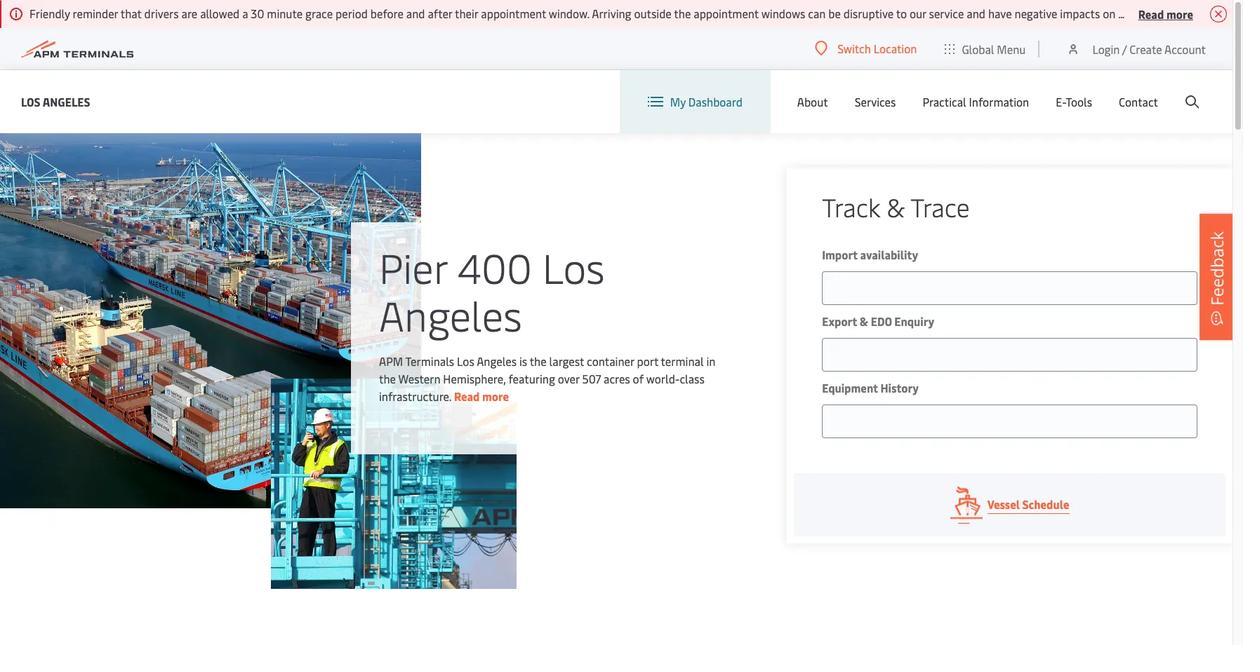 Task type: locate. For each thing, give the bounding box(es) containing it.
export
[[822, 314, 857, 329]]

in
[[706, 354, 716, 369]]

friendly reminder that drivers are allowed a 30 minute grace period before and after their appointment window. arriving outside the appointment windows can be disruptive to our service and have negative impacts on drivers who arrive on tim
[[29, 6, 1243, 21]]

1 horizontal spatial read more
[[1138, 6, 1193, 21]]

friendly
[[29, 6, 70, 21]]

1 horizontal spatial read
[[1138, 6, 1164, 21]]

on left the tim
[[1211, 6, 1224, 21]]

their
[[455, 6, 478, 21]]

feedback
[[1205, 232, 1228, 306]]

service
[[929, 6, 964, 21]]

1 drivers from the left
[[144, 6, 179, 21]]

2 vertical spatial los
[[457, 354, 474, 369]]

e-tools
[[1056, 94, 1092, 110]]

port
[[637, 354, 658, 369]]

los for pier 400 los angeles
[[542, 239, 605, 295]]

location
[[874, 41, 917, 56]]

arrive
[[1179, 6, 1208, 21]]

&
[[887, 190, 905, 224], [860, 314, 868, 329]]

angeles
[[43, 94, 90, 109], [379, 287, 522, 343], [477, 354, 517, 369]]

1 horizontal spatial the
[[530, 354, 547, 369]]

largest
[[549, 354, 584, 369]]

los
[[21, 94, 40, 109], [542, 239, 605, 295], [457, 354, 474, 369]]

more inside button
[[1167, 6, 1193, 21]]

2 horizontal spatial the
[[674, 6, 691, 21]]

appointment left windows
[[694, 6, 759, 21]]

0 horizontal spatial drivers
[[144, 6, 179, 21]]

western
[[398, 371, 440, 387]]

track & trace
[[822, 190, 970, 224]]

2 vertical spatial the
[[379, 371, 396, 387]]

0 horizontal spatial appointment
[[481, 6, 546, 21]]

1 horizontal spatial los
[[457, 354, 474, 369]]

the right outside
[[674, 6, 691, 21]]

1 horizontal spatial drivers
[[1118, 6, 1153, 21]]

and left have
[[967, 6, 986, 21]]

0 horizontal spatial read more
[[454, 389, 509, 404]]

apm terminals los angeles is the largest container port terminal in the western hemisphere, featuring over 507 acres of world-class infrastructure.
[[379, 354, 716, 404]]

pier
[[379, 239, 447, 295]]

1 horizontal spatial &
[[887, 190, 905, 224]]

read more down hemisphere,
[[454, 389, 509, 404]]

class
[[680, 371, 705, 387]]

0 horizontal spatial on
[[1103, 6, 1116, 21]]

0 horizontal spatial read
[[454, 389, 480, 404]]

the down apm
[[379, 371, 396, 387]]

1 horizontal spatial more
[[1167, 6, 1193, 21]]

2 horizontal spatial los
[[542, 239, 605, 295]]

1 vertical spatial read
[[454, 389, 480, 404]]

0 vertical spatial more
[[1167, 6, 1193, 21]]

dashboard
[[688, 94, 743, 110]]

tools
[[1066, 94, 1092, 110]]

2 and from the left
[[967, 6, 986, 21]]

drivers
[[144, 6, 179, 21], [1118, 6, 1153, 21]]

contact
[[1119, 94, 1158, 110]]

infrastructure.
[[379, 389, 451, 404]]

angeles inside pier 400 los angeles
[[379, 287, 522, 343]]

read inside button
[[1138, 6, 1164, 21]]

1 horizontal spatial on
[[1211, 6, 1224, 21]]

availability
[[860, 247, 918, 263]]

can
[[808, 6, 826, 21]]

disruptive
[[844, 6, 894, 21]]

and left after
[[406, 6, 425, 21]]

angeles inside the apm terminals los angeles is the largest container port terminal in the western hemisphere, featuring over 507 acres of world-class infrastructure.
[[477, 354, 517, 369]]

the
[[674, 6, 691, 21], [530, 354, 547, 369], [379, 371, 396, 387]]

0 vertical spatial los
[[21, 94, 40, 109]]

read down hemisphere,
[[454, 389, 480, 404]]

read up login / create account
[[1138, 6, 1164, 21]]

our
[[910, 6, 926, 21]]

& left edo
[[860, 314, 868, 329]]

e-
[[1056, 94, 1066, 110]]

close alert image
[[1210, 6, 1227, 22]]

read
[[1138, 6, 1164, 21], [454, 389, 480, 404]]

on right impacts
[[1103, 6, 1116, 21]]

history
[[881, 380, 919, 396]]

appointment
[[481, 6, 546, 21], [694, 6, 759, 21]]

feedback button
[[1200, 214, 1235, 340]]

0 horizontal spatial the
[[379, 371, 396, 387]]

world-
[[646, 371, 680, 387]]

1 horizontal spatial appointment
[[694, 6, 759, 21]]

global
[[962, 41, 994, 57]]

1 vertical spatial &
[[860, 314, 868, 329]]

los inside pier 400 los angeles
[[542, 239, 605, 295]]

1 horizontal spatial and
[[967, 6, 986, 21]]

1 vertical spatial angeles
[[379, 287, 522, 343]]

read more button
[[1138, 5, 1193, 22]]

appointment right their
[[481, 6, 546, 21]]

0 vertical spatial read more
[[1138, 6, 1193, 21]]

los inside the apm terminals los angeles is the largest container port terminal in the western hemisphere, featuring over 507 acres of world-class infrastructure.
[[457, 354, 474, 369]]

read more up login / create account
[[1138, 6, 1193, 21]]

more down hemisphere,
[[482, 389, 509, 404]]

los for apm terminals los angeles is the largest container port terminal in the western hemisphere, featuring over 507 acres of world-class infrastructure.
[[457, 354, 474, 369]]

and
[[406, 6, 425, 21], [967, 6, 986, 21]]

0 horizontal spatial &
[[860, 314, 868, 329]]

1 vertical spatial read more
[[454, 389, 509, 404]]

e-tools button
[[1056, 70, 1092, 133]]

0 vertical spatial &
[[887, 190, 905, 224]]

import availability
[[822, 247, 918, 263]]

to
[[896, 6, 907, 21]]

enquiry
[[894, 314, 934, 329]]

on
[[1103, 6, 1116, 21], [1211, 6, 1224, 21]]

angeles for pier
[[379, 287, 522, 343]]

1 vertical spatial los
[[542, 239, 605, 295]]

2 drivers from the left
[[1118, 6, 1153, 21]]

0 vertical spatial the
[[674, 6, 691, 21]]

apm
[[379, 354, 403, 369]]

before
[[371, 6, 404, 21]]

hemisphere,
[[443, 371, 506, 387]]

1 vertical spatial the
[[530, 354, 547, 369]]

& for edo
[[860, 314, 868, 329]]

0 vertical spatial angeles
[[43, 94, 90, 109]]

& left trace
[[887, 190, 905, 224]]

1 vertical spatial more
[[482, 389, 509, 404]]

0 horizontal spatial and
[[406, 6, 425, 21]]

the right is
[[530, 354, 547, 369]]

switch location button
[[815, 41, 917, 56]]

drivers left who
[[1118, 6, 1153, 21]]

drivers left are
[[144, 6, 179, 21]]

0 horizontal spatial more
[[482, 389, 509, 404]]

2 vertical spatial angeles
[[477, 354, 517, 369]]

more
[[1167, 6, 1193, 21], [482, 389, 509, 404]]

services
[[855, 94, 896, 110]]

0 vertical spatial read
[[1138, 6, 1164, 21]]

more up account
[[1167, 6, 1193, 21]]



Task type: vqa. For each thing, say whether or not it's contained in the screenshot.
the top via
no



Task type: describe. For each thing, give the bounding box(es) containing it.
login / create account link
[[1067, 28, 1206, 69]]

400
[[458, 239, 532, 295]]

my
[[670, 94, 686, 110]]

allowed
[[200, 6, 240, 21]]

outside
[[634, 6, 672, 21]]

period
[[336, 6, 368, 21]]

/
[[1122, 41, 1127, 57]]

be
[[828, 6, 841, 21]]

equipment history
[[822, 380, 919, 396]]

read more link
[[454, 389, 509, 404]]

& for trace
[[887, 190, 905, 224]]

a
[[242, 6, 248, 21]]

menu
[[997, 41, 1026, 57]]

about button
[[797, 70, 828, 133]]

account
[[1165, 41, 1206, 57]]

1 on from the left
[[1103, 6, 1116, 21]]

angeles for apm
[[477, 354, 517, 369]]

switch location
[[838, 41, 917, 56]]

create
[[1130, 41, 1162, 57]]

practical information button
[[923, 70, 1029, 133]]

tim
[[1226, 6, 1243, 21]]

contact button
[[1119, 70, 1158, 133]]

featuring
[[508, 371, 555, 387]]

practical
[[923, 94, 966, 110]]

1 appointment from the left
[[481, 6, 546, 21]]

import
[[822, 247, 858, 263]]

information
[[969, 94, 1029, 110]]

global menu
[[962, 41, 1026, 57]]

0 horizontal spatial los
[[21, 94, 40, 109]]

windows
[[761, 6, 805, 21]]

read more for read more link
[[454, 389, 509, 404]]

2 on from the left
[[1211, 6, 1224, 21]]

terminals
[[405, 354, 454, 369]]

vessel schedule link
[[794, 474, 1226, 537]]

login
[[1093, 41, 1120, 57]]

equipment
[[822, 380, 878, 396]]

are
[[181, 6, 197, 21]]

30
[[251, 6, 264, 21]]

507
[[582, 371, 601, 387]]

edo
[[871, 314, 892, 329]]

negative
[[1015, 6, 1057, 21]]

over
[[558, 371, 580, 387]]

after
[[428, 6, 452, 21]]

window.
[[549, 6, 590, 21]]

minute
[[267, 6, 303, 21]]

reminder
[[73, 6, 118, 21]]

track
[[822, 190, 880, 224]]

practical information
[[923, 94, 1029, 110]]

of
[[633, 371, 644, 387]]

export & edo enquiry
[[822, 314, 934, 329]]

read for the read more button
[[1138, 6, 1164, 21]]

login / create account
[[1093, 41, 1206, 57]]

los angeles pier 400 image
[[0, 133, 421, 509]]

los angeles link
[[21, 93, 90, 111]]

1 and from the left
[[406, 6, 425, 21]]

2 appointment from the left
[[694, 6, 759, 21]]

schedule
[[1022, 497, 1069, 512]]

is
[[519, 354, 527, 369]]

that
[[121, 6, 142, 21]]

my dashboard button
[[648, 70, 743, 133]]

la secondary image
[[271, 379, 516, 590]]

los angeles
[[21, 94, 90, 109]]

about
[[797, 94, 828, 110]]

vessel
[[987, 497, 1020, 512]]

who
[[1155, 6, 1177, 21]]

acres
[[604, 371, 630, 387]]

terminal
[[661, 354, 704, 369]]

switch
[[838, 41, 871, 56]]

pier 400 los angeles
[[379, 239, 605, 343]]

vessel schedule
[[987, 497, 1069, 512]]

container
[[587, 354, 634, 369]]

more for the read more button
[[1167, 6, 1193, 21]]

have
[[988, 6, 1012, 21]]

global menu button
[[931, 28, 1040, 70]]

my dashboard
[[670, 94, 743, 110]]

arriving
[[592, 6, 631, 21]]

grace
[[305, 6, 333, 21]]

trace
[[911, 190, 970, 224]]

read for read more link
[[454, 389, 480, 404]]

services button
[[855, 70, 896, 133]]

more for read more link
[[482, 389, 509, 404]]

impacts
[[1060, 6, 1100, 21]]

read more for the read more button
[[1138, 6, 1193, 21]]

angeles inside the los angeles link
[[43, 94, 90, 109]]



